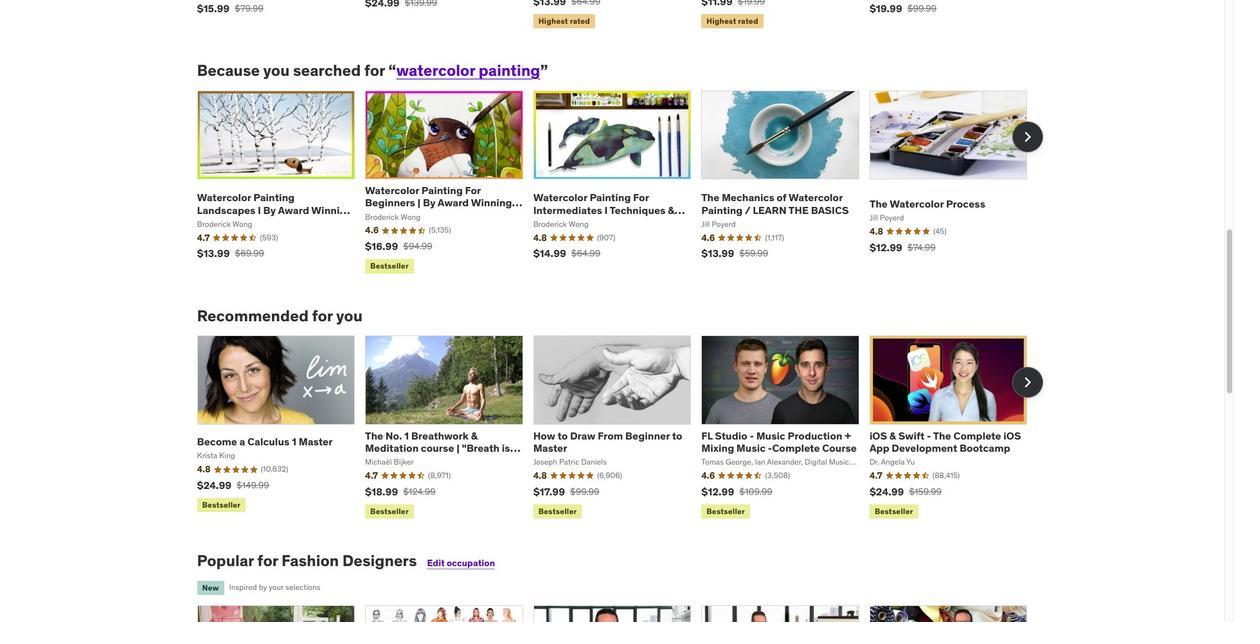 Task type: vqa. For each thing, say whether or not it's contained in the screenshot.
Data
no



Task type: locate. For each thing, give the bounding box(es) containing it.
watercolor inside watercolor painting landscapes i by award winning artist
[[197, 191, 251, 204]]

1 inside the no. 1 breathwork & meditation course | "breath is life"
[[404, 429, 409, 442]]

0 vertical spatial you
[[263, 61, 290, 81]]

techniques
[[610, 204, 666, 216]]

artist inside watercolor painting for beginners | by award winning artist
[[365, 209, 393, 221]]

ios & swift - the complete ios app development bootcamp
[[870, 429, 1021, 454]]

2 horizontal spatial -
[[927, 429, 931, 442]]

0 horizontal spatial for
[[257, 551, 278, 571]]

studio
[[715, 429, 747, 442]]

watercolor inside watercolor painting for beginners | by award winning artist
[[365, 184, 419, 197]]

1 to from the left
[[558, 429, 568, 442]]

master left draw
[[533, 441, 567, 454]]

1 carousel element from the top
[[197, 91, 1043, 276]]

1
[[404, 429, 409, 442], [292, 435, 296, 448]]

the mechanics of watercolor painting / learn the basics
[[701, 191, 849, 216]]

1 horizontal spatial -
[[768, 441, 772, 454]]

recommended for you
[[197, 306, 363, 326]]

edit occupation button
[[427, 557, 495, 569]]

watercolor painting landscapes i by award winning artist
[[197, 191, 352, 229]]

master
[[299, 435, 333, 448], [533, 441, 567, 454]]

& inside watercolor painting for intermediates i techniques & effects
[[668, 204, 674, 216]]

1 horizontal spatial for
[[633, 191, 649, 204]]

2 carousel element from the top
[[197, 336, 1043, 521]]

a
[[239, 435, 245, 448]]

0 horizontal spatial you
[[263, 61, 290, 81]]

1 i from the left
[[258, 204, 261, 216]]

the inside the no. 1 breathwork & meditation course | "breath is life"
[[365, 429, 383, 442]]

1 vertical spatial next image
[[1017, 372, 1038, 392]]

1 horizontal spatial for
[[312, 306, 333, 326]]

artist
[[365, 209, 393, 221], [197, 216, 224, 229]]

the watercolor process
[[870, 197, 985, 210]]

watercolor painting landscapes i by award winning artist link
[[197, 191, 352, 229]]

1 right 'calculus'
[[292, 435, 296, 448]]

1 horizontal spatial 1
[[404, 429, 409, 442]]

the right basics
[[870, 197, 888, 210]]

0 horizontal spatial award
[[278, 204, 309, 216]]

winning
[[471, 196, 512, 209], [311, 204, 352, 216]]

painting inside watercolor painting for beginners | by award winning artist
[[422, 184, 463, 197]]

music
[[756, 429, 785, 442], [737, 441, 766, 454]]

the for the mechanics of watercolor painting / learn the basics
[[701, 191, 719, 204]]

the
[[701, 191, 719, 204], [870, 197, 888, 210], [365, 429, 383, 442], [933, 429, 951, 442]]

master right 'calculus'
[[299, 435, 333, 448]]

watercolor inside watercolor painting for intermediates i techniques & effects
[[533, 191, 587, 204]]

basics
[[811, 204, 849, 216]]

i inside watercolor painting landscapes i by award winning artist
[[258, 204, 261, 216]]

award inside watercolor painting landscapes i by award winning artist
[[278, 204, 309, 216]]

painting
[[422, 184, 463, 197], [253, 191, 295, 204], [590, 191, 631, 204], [701, 204, 743, 216]]

landscapes
[[197, 204, 256, 216]]

1 horizontal spatial to
[[672, 429, 682, 442]]

| inside watercolor painting for beginners | by award winning artist
[[418, 196, 421, 209]]

watercolor
[[365, 184, 419, 197], [197, 191, 251, 204], [533, 191, 587, 204], [789, 191, 843, 204], [890, 197, 944, 210]]

1 vertical spatial |
[[456, 441, 460, 454]]

watercolor inside the mechanics of watercolor painting / learn the basics
[[789, 191, 843, 204]]

app
[[870, 441, 889, 454]]

| right course on the left bottom
[[456, 441, 460, 454]]

0 horizontal spatial |
[[418, 196, 421, 209]]

2 horizontal spatial for
[[364, 61, 385, 81]]

0 horizontal spatial for
[[465, 184, 481, 197]]

the mechanics of watercolor painting / learn the basics link
[[701, 191, 849, 216]]

next image for recommended for you
[[1017, 372, 1038, 392]]

1 horizontal spatial award
[[438, 196, 469, 209]]

0 horizontal spatial complete
[[772, 441, 820, 454]]

0 vertical spatial for
[[364, 61, 385, 81]]

calculus
[[247, 435, 289, 448]]

1 horizontal spatial |
[[456, 441, 460, 454]]

0 horizontal spatial i
[[258, 204, 261, 216]]

breathwork
[[411, 429, 469, 442]]

watercolor for watercolor painting for intermediates i techniques & effects
[[533, 191, 587, 204]]

artist inside watercolor painting landscapes i by award winning artist
[[197, 216, 224, 229]]

1 horizontal spatial &
[[668, 204, 674, 216]]

to right how
[[558, 429, 568, 442]]

painting inside watercolor painting landscapes i by award winning artist
[[253, 191, 295, 204]]

-
[[750, 429, 754, 442], [927, 429, 931, 442], [768, 441, 772, 454]]

searched
[[293, 61, 361, 81]]

carousel element
[[197, 91, 1043, 276], [197, 336, 1043, 521]]

complete inside fl studio - music production + mixing music -complete course
[[772, 441, 820, 454]]

by
[[259, 583, 267, 592]]

for
[[465, 184, 481, 197], [633, 191, 649, 204]]

for inside watercolor painting for beginners | by award winning artist
[[465, 184, 481, 197]]

the inside the mechanics of watercolor painting / learn the basics
[[701, 191, 719, 204]]

by
[[423, 196, 436, 209], [263, 204, 276, 216]]

1 vertical spatial for
[[312, 306, 333, 326]]

to
[[558, 429, 568, 442], [672, 429, 682, 442]]

the right swift in the bottom right of the page
[[933, 429, 951, 442]]

the left no.
[[365, 429, 383, 442]]

by right beginners
[[423, 196, 436, 209]]

mixing
[[701, 441, 734, 454]]

0 horizontal spatial &
[[471, 429, 478, 442]]

ios
[[870, 429, 887, 442], [1003, 429, 1021, 442]]

fl
[[701, 429, 713, 442]]

beginners
[[365, 196, 415, 209]]

painting for award
[[253, 191, 295, 204]]

watercolor painting for beginners | by award winning artist
[[365, 184, 512, 221]]

by right landscapes
[[263, 204, 276, 216]]

& right app
[[889, 429, 896, 442]]

1 horizontal spatial winning
[[471, 196, 512, 209]]

1 horizontal spatial you
[[336, 306, 363, 326]]

painting for techniques
[[590, 191, 631, 204]]

effects
[[533, 216, 568, 229]]

the watercolor process link
[[870, 197, 985, 210]]

2 i from the left
[[604, 204, 608, 216]]

2 horizontal spatial &
[[889, 429, 896, 442]]

for inside watercolor painting for intermediates i techniques & effects
[[633, 191, 649, 204]]

0 horizontal spatial artist
[[197, 216, 224, 229]]

the no. 1 breathwork & meditation course | "breath is life" link
[[365, 429, 520, 467]]

1 right no.
[[404, 429, 409, 442]]

winning inside watercolor painting landscapes i by award winning artist
[[311, 204, 352, 216]]

1 next image from the top
[[1017, 127, 1038, 147]]

& inside ios & swift - the complete ios app development bootcamp
[[889, 429, 896, 442]]

1 horizontal spatial artist
[[365, 209, 393, 221]]

i left techniques
[[604, 204, 608, 216]]

carousel element containing watercolor painting for beginners | by award winning artist
[[197, 91, 1043, 276]]

you
[[263, 61, 290, 81], [336, 306, 363, 326]]

0 horizontal spatial to
[[558, 429, 568, 442]]

course
[[822, 441, 857, 454]]

1 ios from the left
[[870, 429, 887, 442]]

occupation
[[447, 557, 495, 569]]

watercolor
[[396, 61, 475, 81]]

0 vertical spatial carousel element
[[197, 91, 1043, 276]]

to right beginner
[[672, 429, 682, 442]]

intermediates
[[533, 204, 602, 216]]

award
[[438, 196, 469, 209], [278, 204, 309, 216]]

i right landscapes
[[258, 204, 261, 216]]

i
[[258, 204, 261, 216], [604, 204, 608, 216]]

i inside watercolor painting for intermediates i techniques & effects
[[604, 204, 608, 216]]

0 horizontal spatial winning
[[311, 204, 352, 216]]

bootcamp
[[960, 441, 1010, 454]]

0 horizontal spatial by
[[263, 204, 276, 216]]

award inside watercolor painting for beginners | by award winning artist
[[438, 196, 469, 209]]

1 horizontal spatial by
[[423, 196, 436, 209]]

& left is
[[471, 429, 478, 442]]

0 horizontal spatial -
[[750, 429, 754, 442]]

1 vertical spatial carousel element
[[197, 336, 1043, 521]]

0 vertical spatial |
[[418, 196, 421, 209]]

2 next image from the top
[[1017, 372, 1038, 392]]

no.
[[385, 429, 402, 442]]

watercolor for watercolor painting landscapes i by award winning artist
[[197, 191, 251, 204]]

painting for by
[[422, 184, 463, 197]]

next image
[[1017, 127, 1038, 147], [1017, 372, 1038, 392]]

the for the no. 1 breathwork & meditation course | "breath is life"
[[365, 429, 383, 442]]

& inside the no. 1 breathwork & meditation course | "breath is life"
[[471, 429, 478, 442]]

1 horizontal spatial ios
[[1003, 429, 1021, 442]]

complete
[[953, 429, 1001, 442], [772, 441, 820, 454]]

winning inside watercolor painting for beginners | by award winning artist
[[471, 196, 512, 209]]

2 vertical spatial for
[[257, 551, 278, 571]]

painting inside watercolor painting for intermediates i techniques & effects
[[590, 191, 631, 204]]

1 horizontal spatial i
[[604, 204, 608, 216]]

2 ios from the left
[[1003, 429, 1021, 442]]

&
[[668, 204, 674, 216], [471, 429, 478, 442], [889, 429, 896, 442]]

designers
[[342, 551, 417, 571]]

1 horizontal spatial complete
[[953, 429, 1001, 442]]

how to draw from beginner to master
[[533, 429, 682, 454]]

& right techniques
[[668, 204, 674, 216]]

for
[[364, 61, 385, 81], [312, 306, 333, 326], [257, 551, 278, 571]]

carousel element containing the no. 1 breathwork & meditation course | "breath is life"
[[197, 336, 1043, 521]]

0 horizontal spatial ios
[[870, 429, 887, 442]]

0 vertical spatial next image
[[1017, 127, 1038, 147]]

painting inside the mechanics of watercolor painting / learn the basics
[[701, 204, 743, 216]]

| right beginners
[[418, 196, 421, 209]]

the left mechanics
[[701, 191, 719, 204]]

the for the watercolor process
[[870, 197, 888, 210]]

the no. 1 breathwork & meditation course | "breath is life"
[[365, 429, 510, 467]]

|
[[418, 196, 421, 209], [456, 441, 460, 454]]

"
[[388, 61, 396, 81]]

swift
[[898, 429, 925, 442]]

1 horizontal spatial master
[[533, 441, 567, 454]]



Task type: describe. For each thing, give the bounding box(es) containing it.
process
[[946, 197, 985, 210]]

how to draw from beginner to master link
[[533, 429, 682, 454]]

complete inside ios & swift - the complete ios app development bootcamp
[[953, 429, 1001, 442]]

ios & swift - the complete ios app development bootcamp link
[[870, 429, 1021, 454]]

edit occupation
[[427, 557, 495, 569]]

2 to from the left
[[672, 429, 682, 442]]

carousel element for recommended for you
[[197, 336, 1043, 521]]

"breath
[[462, 441, 500, 454]]

by inside watercolor painting for beginners | by award winning artist
[[423, 196, 436, 209]]

recommended
[[197, 306, 309, 326]]

watercolor for watercolor painting for beginners | by award winning artist
[[365, 184, 419, 197]]

your
[[269, 583, 284, 592]]

popular for fashion designers
[[197, 551, 417, 571]]

beginner
[[625, 429, 670, 442]]

is
[[502, 441, 510, 454]]

inspired
[[229, 583, 257, 592]]

from
[[598, 429, 623, 442]]

"
[[540, 61, 548, 81]]

+
[[845, 429, 851, 442]]

fashion
[[282, 551, 339, 571]]

fl studio - music production + mixing music -complete course link
[[701, 429, 857, 454]]

watercolor painting for intermediates i techniques & effects link
[[533, 191, 685, 229]]

meditation
[[365, 441, 419, 454]]

0 horizontal spatial 1
[[292, 435, 296, 448]]

- inside ios & swift - the complete ios app development bootcamp
[[927, 429, 931, 442]]

painting
[[479, 61, 540, 81]]

0 horizontal spatial master
[[299, 435, 333, 448]]

fl studio - music production + mixing music -complete course
[[701, 429, 857, 454]]

master inside "how to draw from beginner to master"
[[533, 441, 567, 454]]

for for &
[[633, 191, 649, 204]]

new
[[202, 583, 219, 592]]

become a calculus 1 master
[[197, 435, 333, 448]]

watercolor painting for beginners | by award winning artist link
[[365, 184, 522, 221]]

popular
[[197, 551, 254, 571]]

carousel element for because you searched for "
[[197, 91, 1043, 276]]

how
[[533, 429, 555, 442]]

become a calculus 1 master link
[[197, 435, 333, 448]]

by inside watercolor painting landscapes i by award winning artist
[[263, 204, 276, 216]]

the inside ios & swift - the complete ios app development bootcamp
[[933, 429, 951, 442]]

inspired by your selections
[[229, 583, 321, 592]]

/
[[745, 204, 750, 216]]

music right studio
[[756, 429, 785, 442]]

because you searched for " watercolor painting "
[[197, 61, 548, 81]]

watercolor painting for intermediates i techniques & effects
[[533, 191, 674, 229]]

life"
[[365, 454, 388, 467]]

draw
[[570, 429, 596, 442]]

music right mixing
[[737, 441, 766, 454]]

production
[[788, 429, 842, 442]]

watercolor painting link
[[396, 61, 540, 81]]

mechanics
[[722, 191, 774, 204]]

the
[[789, 204, 809, 216]]

for for award
[[465, 184, 481, 197]]

become
[[197, 435, 237, 448]]

for for fashion
[[257, 551, 278, 571]]

of
[[777, 191, 787, 204]]

next image for because you searched for "
[[1017, 127, 1038, 147]]

for for you
[[312, 306, 333, 326]]

learn
[[753, 204, 787, 216]]

because
[[197, 61, 260, 81]]

edit
[[427, 557, 445, 569]]

selections
[[285, 583, 321, 592]]

development
[[892, 441, 957, 454]]

| inside the no. 1 breathwork & meditation course | "breath is life"
[[456, 441, 460, 454]]

course
[[421, 441, 454, 454]]

1 vertical spatial you
[[336, 306, 363, 326]]



